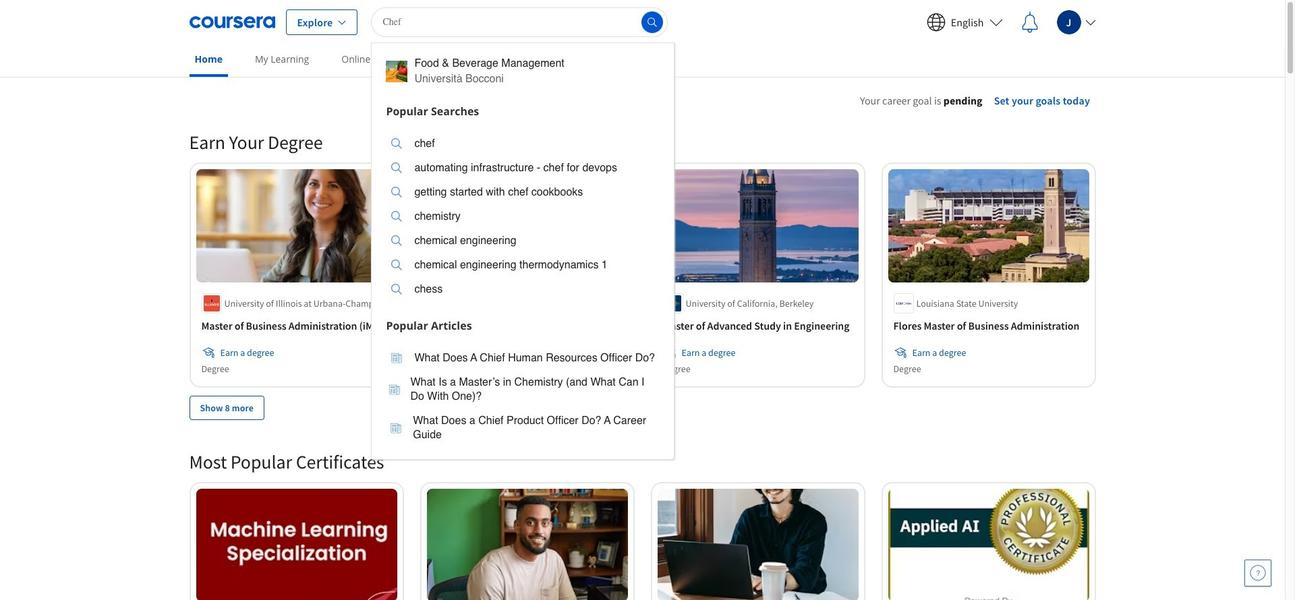 Task type: locate. For each thing, give the bounding box(es) containing it.
1 list box from the top
[[372, 123, 674, 313]]

region
[[804, 111, 1242, 245]]

autocomplete results list box
[[371, 42, 675, 460]]

coursera image
[[189, 11, 275, 33]]

most popular certificates collection element
[[181, 428, 1104, 601]]

0 vertical spatial list box
[[372, 123, 674, 313]]

1 vertical spatial list box
[[372, 338, 674, 459]]

suggestion image image
[[386, 61, 408, 82], [392, 138, 403, 149], [392, 163, 403, 173], [392, 187, 403, 198], [392, 211, 403, 222], [392, 236, 403, 246], [392, 260, 403, 271], [392, 284, 403, 295], [392, 353, 403, 364], [390, 384, 400, 395], [391, 423, 402, 434]]

list box
[[372, 123, 674, 313], [372, 338, 674, 459]]

None search field
[[371, 7, 675, 460]]



Task type: describe. For each thing, give the bounding box(es) containing it.
What do you want to learn? text field
[[371, 7, 668, 37]]

earn your degree collection element
[[181, 109, 1104, 442]]

2 list box from the top
[[372, 338, 674, 459]]

help center image
[[1251, 566, 1267, 582]]



Task type: vqa. For each thing, say whether or not it's contained in the screenshot.
Help Center icon
yes



